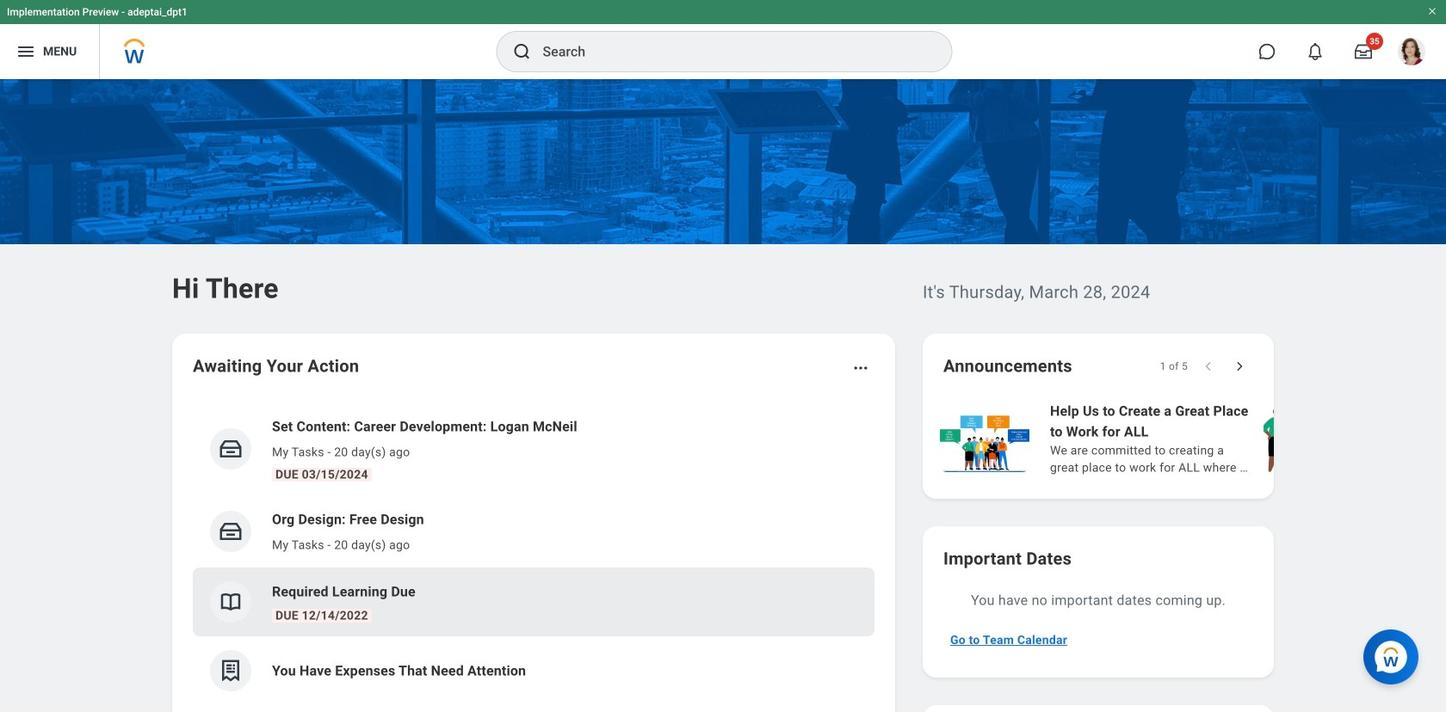 Task type: locate. For each thing, give the bounding box(es) containing it.
1 vertical spatial inbox image
[[218, 519, 244, 545]]

Search Workday  search field
[[543, 33, 916, 71]]

banner
[[0, 0, 1446, 79]]

chevron right small image
[[1231, 358, 1248, 375]]

close environment banner image
[[1427, 6, 1438, 16]]

inbox large image
[[1355, 43, 1372, 60]]

profile logan mcneil image
[[1398, 38, 1426, 69]]

0 vertical spatial inbox image
[[218, 437, 244, 462]]

2 inbox image from the top
[[218, 519, 244, 545]]

justify image
[[15, 41, 36, 62]]

list
[[937, 399, 1446, 479], [193, 403, 875, 706]]

status
[[1160, 360, 1188, 374]]

main content
[[0, 79, 1446, 713]]

list item
[[193, 568, 875, 637]]

inbox image
[[218, 437, 244, 462], [218, 519, 244, 545]]



Task type: vqa. For each thing, say whether or not it's contained in the screenshot.
second list box from the bottom of the page
no



Task type: describe. For each thing, give the bounding box(es) containing it.
related actions image
[[852, 360, 870, 377]]

notifications large image
[[1307, 43, 1324, 60]]

0 horizontal spatial list
[[193, 403, 875, 706]]

dashboard expenses image
[[218, 659, 244, 684]]

1 inbox image from the top
[[218, 437, 244, 462]]

1 horizontal spatial list
[[937, 399, 1446, 479]]

search image
[[512, 41, 532, 62]]

chevron left small image
[[1200, 358, 1217, 375]]

book open image
[[218, 590, 244, 616]]



